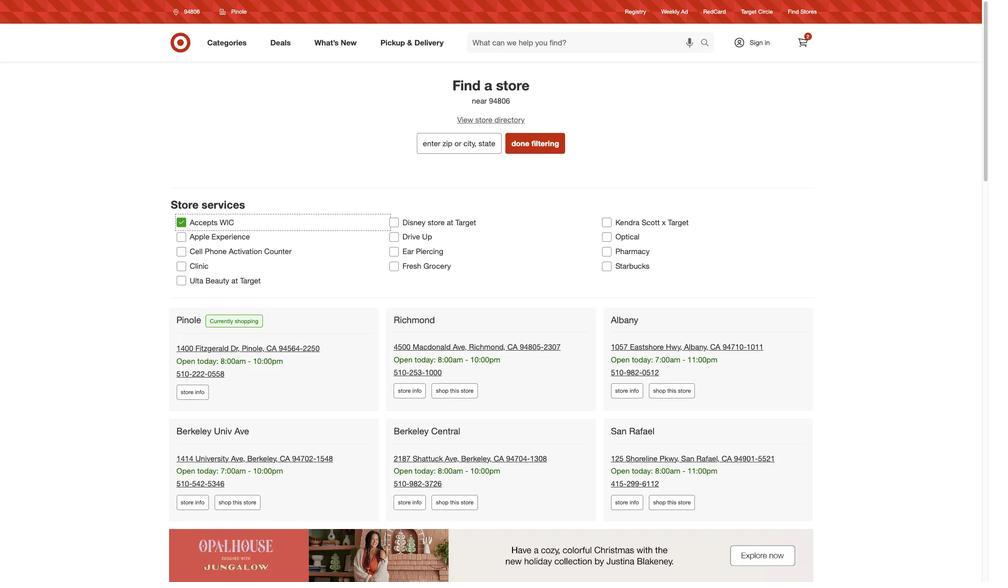 Task type: locate. For each thing, give the bounding box(es) containing it.
0 vertical spatial find
[[788, 8, 799, 15]]

disney
[[403, 218, 426, 227]]

ave,
[[453, 343, 467, 352], [231, 454, 245, 464], [445, 454, 459, 464]]

open for albany
[[611, 355, 630, 365]]

10:00pm inside 2187 shattuck ave, berkeley, ca 94704-1308 open today: 8:00am - 10:00pm 510-982-3726
[[470, 467, 500, 476]]

0 horizontal spatial berkeley,
[[247, 454, 278, 464]]

10:00pm down 2187 shattuck ave, berkeley, ca 94704-1308 link
[[470, 467, 500, 476]]

510-253-1000 link
[[394, 368, 442, 377]]

1 vertical spatial 982-
[[409, 480, 425, 489]]

8:00am for berkeley central
[[438, 467, 463, 476]]

info for berkeley central
[[413, 500, 422, 507]]

open inside 1057 eastshore hwy, albany, ca 94710-1011 open today: 7:00am - 11:00pm 510-982-0512
[[611, 355, 630, 365]]

10:00pm inside 4500 macdonald ave, richmond, ca 94805-2307 open today: 8:00am - 10:00pm 510-253-1000
[[470, 355, 500, 365]]

this down 1057 eastshore hwy, albany, ca 94710-1011 open today: 7:00am - 11:00pm 510-982-0512
[[668, 388, 677, 395]]

berkeley, down ave
[[247, 454, 278, 464]]

1 vertical spatial pinole
[[177, 315, 201, 325]]

7:00am for berkeley univ ave
[[221, 467, 246, 476]]

982- inside 1057 eastshore hwy, albany, ca 94710-1011 open today: 7:00am - 11:00pm 510-982-0512
[[627, 368, 642, 377]]

today: down macdonald
[[415, 355, 436, 365]]

ave, for berkeley univ ave
[[231, 454, 245, 464]]

10:00pm for pinole
[[253, 357, 283, 366]]

1 horizontal spatial berkeley
[[394, 426, 429, 437]]

store info down 222-
[[181, 389, 205, 396]]

find stores
[[788, 8, 817, 15]]

- down "4500 macdonald ave, richmond, ca 94805-2307" link
[[465, 355, 468, 365]]

target inside target circle link
[[741, 8, 757, 15]]

- down 1057 eastshore hwy, albany, ca 94710-1011 link
[[683, 355, 686, 365]]

510-982-0512 link
[[611, 368, 659, 377]]

today: inside 2187 shattuck ave, berkeley, ca 94704-1308 open today: 8:00am - 10:00pm 510-982-3726
[[415, 467, 436, 476]]

store info for albany
[[615, 388, 639, 395]]

target for kendra scott x target
[[668, 218, 689, 227]]

shop this store for berkeley central
[[436, 500, 474, 507]]

store down 1057 eastshore hwy, albany, ca 94710-1011 open today: 7:00am - 11:00pm 510-982-0512
[[678, 388, 691, 395]]

1 11:00pm from the top
[[688, 355, 718, 365]]

store services group
[[177, 215, 815, 288]]

1308
[[530, 454, 547, 464]]

shop this store button for albany
[[649, 384, 695, 399]]

berkeley, for berkeley univ ave
[[247, 454, 278, 464]]

store info link for san rafael
[[611, 496, 643, 511]]

1 horizontal spatial pinole
[[231, 8, 247, 15]]

ca inside 1057 eastshore hwy, albany, ca 94710-1011 open today: 7:00am - 11:00pm 510-982-0512
[[710, 343, 721, 352]]

7:00am inside 1414 university ave, berkeley, ca 94702-1548 open today: 7:00am - 10:00pm 510-542-5346
[[221, 467, 246, 476]]

search button
[[696, 32, 719, 55]]

shop down 6112
[[653, 500, 666, 507]]

ca left 94805-
[[508, 343, 518, 352]]

94806 left pinole dropdown button
[[184, 8, 200, 15]]

store info for san rafael
[[615, 500, 639, 507]]

982- down shattuck
[[409, 480, 425, 489]]

94806 inside dropdown button
[[184, 8, 200, 15]]

- inside 1400 fitzgerald dr, pinole, ca 94564-2250 open today: 8:00am - 10:00pm 510-222-0558
[[248, 357, 251, 366]]

shop
[[436, 388, 449, 395], [653, 388, 666, 395], [219, 500, 231, 507], [436, 500, 449, 507], [653, 500, 666, 507]]

shop down '1000'
[[436, 388, 449, 395]]

univ
[[214, 426, 232, 437]]

2187 shattuck ave, berkeley, ca 94704-1308 link
[[394, 454, 547, 464]]

store info for pinole
[[181, 389, 205, 396]]

at for store
[[447, 218, 453, 227]]

piercing
[[416, 247, 443, 256]]

store right a
[[496, 77, 530, 94]]

94806 button
[[167, 3, 210, 20]]

982- for berkeley central
[[409, 480, 425, 489]]

store info down the 510-982-0512 link
[[615, 388, 639, 395]]

today: inside 1414 university ave, berkeley, ca 94702-1548 open today: 7:00am - 10:00pm 510-542-5346
[[197, 467, 219, 476]]

0 horizontal spatial san
[[611, 426, 627, 437]]

store info down 542-
[[181, 500, 205, 507]]

Clinic checkbox
[[177, 262, 186, 271]]

- down 1400 fitzgerald dr, pinole, ca 94564-2250 link
[[248, 357, 251, 366]]

Starbucks checkbox
[[602, 262, 612, 271]]

x
[[662, 218, 666, 227]]

store info for richmond
[[398, 388, 422, 395]]

0 horizontal spatial 94806
[[184, 8, 200, 15]]

- inside 1057 eastshore hwy, albany, ca 94710-1011 open today: 7:00am - 11:00pm 510-982-0512
[[683, 355, 686, 365]]

find inside find a store near 94806
[[453, 77, 481, 94]]

berkeley, left the 94704-
[[461, 454, 492, 464]]

10:00pm inside 1414 university ave, berkeley, ca 94702-1548 open today: 7:00am - 10:00pm 510-542-5346
[[253, 467, 283, 476]]

shopping
[[235, 318, 259, 325]]

2 berkeley, from the left
[[461, 454, 492, 464]]

berkeley, inside 1414 university ave, berkeley, ca 94702-1548 open today: 7:00am - 10:00pm 510-542-5346
[[247, 454, 278, 464]]

near
[[472, 96, 487, 106]]

shop this store button down the 0512
[[649, 384, 695, 399]]

shoreline
[[626, 454, 658, 464]]

albany link
[[611, 315, 640, 326]]

open up 415-
[[611, 467, 630, 476]]

san rafael
[[611, 426, 655, 437]]

today: down 'fitzgerald'
[[197, 357, 219, 366]]

berkeley, inside 2187 shattuck ave, berkeley, ca 94704-1308 open today: 8:00am - 10:00pm 510-982-3726
[[461, 454, 492, 464]]

1 horizontal spatial at
[[447, 218, 453, 227]]

advertisement region
[[169, 530, 813, 583]]

Kendra Scott x Target checkbox
[[602, 218, 612, 227]]

san inside 125 shoreline pkwy, san rafael, ca 94901-5521 open today: 8:00am - 11:00pm 415-299-6112
[[681, 454, 695, 464]]

this down 4500 macdonald ave, richmond, ca 94805-2307 open today: 8:00am - 10:00pm 510-253-1000
[[450, 388, 459, 395]]

1548
[[316, 454, 333, 464]]

store info link for albany
[[611, 384, 643, 399]]

shop down 3726 on the left bottom of the page
[[436, 500, 449, 507]]

0 vertical spatial 11:00pm
[[688, 355, 718, 365]]

0 vertical spatial san
[[611, 426, 627, 437]]

0 vertical spatial pinole
[[231, 8, 247, 15]]

weekly ad
[[662, 8, 688, 15]]

0 horizontal spatial find
[[453, 77, 481, 94]]

8:00am for pinole
[[221, 357, 246, 366]]

510- down 2187 in the left of the page
[[394, 480, 409, 489]]

store down 253- at bottom left
[[398, 388, 411, 395]]

510-222-0558 link
[[177, 369, 225, 379]]

7:00am
[[655, 355, 681, 365], [221, 467, 246, 476]]

- inside 2187 shattuck ave, berkeley, ca 94704-1308 open today: 8:00am - 10:00pm 510-982-3726
[[465, 467, 468, 476]]

today: inside 125 shoreline pkwy, san rafael, ca 94901-5521 open today: 8:00am - 11:00pm 415-299-6112
[[632, 467, 653, 476]]

5346
[[208, 480, 225, 489]]

today: inside 4500 macdonald ave, richmond, ca 94805-2307 open today: 8:00am - 10:00pm 510-253-1000
[[415, 355, 436, 365]]

zip
[[443, 139, 453, 148]]

san right pkwy,
[[681, 454, 695, 464]]

open down '1414'
[[177, 467, 195, 476]]

1 horizontal spatial san
[[681, 454, 695, 464]]

1 berkeley, from the left
[[247, 454, 278, 464]]

6112
[[642, 480, 659, 489]]

city,
[[464, 139, 477, 148]]

store info link down 299-
[[611, 496, 643, 511]]

11:00pm inside 1057 eastshore hwy, albany, ca 94710-1011 open today: 7:00am - 11:00pm 510-982-0512
[[688, 355, 718, 365]]

today: inside 1400 fitzgerald dr, pinole, ca 94564-2250 open today: 8:00am - 10:00pm 510-222-0558
[[197, 357, 219, 366]]

415-299-6112 link
[[611, 480, 659, 489]]

today: inside 1057 eastshore hwy, albany, ca 94710-1011 open today: 7:00am - 11:00pm 510-982-0512
[[632, 355, 653, 365]]

berkeley,
[[247, 454, 278, 464], [461, 454, 492, 464]]

shop this store down 5346
[[219, 500, 256, 507]]

11:00pm down rafael,
[[688, 467, 718, 476]]

ave, left richmond, on the bottom of the page
[[453, 343, 467, 352]]

ca inside 2187 shattuck ave, berkeley, ca 94704-1308 open today: 8:00am - 10:00pm 510-982-3726
[[494, 454, 504, 464]]

info for berkeley univ ave
[[195, 500, 205, 507]]

registry link
[[625, 8, 646, 16]]

- down 1414 university ave, berkeley, ca 94702-1548 link
[[248, 467, 251, 476]]

store info link for pinole
[[177, 385, 209, 401]]

1414 university ave, berkeley, ca 94702-1548 link
[[177, 454, 333, 464]]

982- down eastshore
[[627, 368, 642, 377]]

store inside 'link'
[[476, 115, 493, 125]]

7:00am inside 1057 eastshore hwy, albany, ca 94710-1011 open today: 7:00am - 11:00pm 510-982-0512
[[655, 355, 681, 365]]

shop down the 0512
[[653, 388, 666, 395]]

510-
[[394, 368, 409, 377], [611, 368, 627, 377], [177, 369, 192, 379], [177, 480, 192, 489], [394, 480, 409, 489]]

Fresh Grocery checkbox
[[389, 262, 399, 271]]

shattuck
[[413, 454, 443, 464]]

san left "rafael"
[[611, 426, 627, 437]]

open inside 1414 university ave, berkeley, ca 94702-1548 open today: 7:00am - 10:00pm 510-542-5346
[[177, 467, 195, 476]]

shop for berkeley univ ave
[[219, 500, 231, 507]]

10:00pm down richmond, on the bottom of the page
[[470, 355, 500, 365]]

8:00am inside 1400 fitzgerald dr, pinole, ca 94564-2250 open today: 8:00am - 10:00pm 510-222-0558
[[221, 357, 246, 366]]

info down 542-
[[195, 500, 205, 507]]

store inside group
[[428, 218, 445, 227]]

store
[[496, 77, 530, 94], [476, 115, 493, 125], [428, 218, 445, 227], [398, 388, 411, 395], [461, 388, 474, 395], [615, 388, 628, 395], [678, 388, 691, 395], [181, 389, 194, 396], [181, 500, 194, 507], [244, 500, 256, 507], [398, 500, 411, 507], [461, 500, 474, 507], [615, 500, 628, 507], [678, 500, 691, 507]]

store down 1414 university ave, berkeley, ca 94702-1548 open today: 7:00am - 10:00pm 510-542-5346
[[244, 500, 256, 507]]

510- down 1400
[[177, 369, 192, 379]]

info down 510-982-3726 link
[[413, 500, 422, 507]]

sign in link
[[726, 32, 785, 53]]

store down 510-982-3726 link
[[398, 500, 411, 507]]

berkeley
[[177, 426, 212, 437], [394, 426, 429, 437]]

0 horizontal spatial berkeley
[[177, 426, 212, 437]]

-
[[465, 355, 468, 365], [683, 355, 686, 365], [248, 357, 251, 366], [248, 467, 251, 476], [465, 467, 468, 476], [683, 467, 686, 476]]

store info link for berkeley central
[[394, 496, 426, 511]]

510- inside 4500 macdonald ave, richmond, ca 94805-2307 open today: 8:00am - 10:00pm 510-253-1000
[[394, 368, 409, 377]]

ave, right university
[[231, 454, 245, 464]]

- inside 1414 university ave, berkeley, ca 94702-1548 open today: 7:00am - 10:00pm 510-542-5346
[[248, 467, 251, 476]]

weekly ad link
[[662, 8, 688, 16]]

1 horizontal spatial find
[[788, 8, 799, 15]]

8:00am up 3726 on the left bottom of the page
[[438, 467, 463, 476]]

ca left 94702-
[[280, 454, 290, 464]]

kendra
[[616, 218, 640, 227]]

0 horizontal spatial at
[[232, 276, 238, 286]]

0 horizontal spatial 982-
[[409, 480, 425, 489]]

982-
[[627, 368, 642, 377], [409, 480, 425, 489]]

1 vertical spatial san
[[681, 454, 695, 464]]

pharmacy
[[616, 247, 650, 256]]

open down the 1057
[[611, 355, 630, 365]]

510- inside 1057 eastshore hwy, albany, ca 94710-1011 open today: 7:00am - 11:00pm 510-982-0512
[[611, 368, 627, 377]]

11:00pm down albany,
[[688, 355, 718, 365]]

san rafael link
[[611, 426, 657, 437]]

store inside find a store near 94806
[[496, 77, 530, 94]]

pinole up 1400
[[177, 315, 201, 325]]

ca inside 4500 macdonald ave, richmond, ca 94805-2307 open today: 8:00am - 10:00pm 510-253-1000
[[508, 343, 518, 352]]

1 vertical spatial 11:00pm
[[688, 467, 718, 476]]

1 horizontal spatial 94806
[[489, 96, 510, 106]]

info for san rafael
[[630, 500, 639, 507]]

1 horizontal spatial berkeley,
[[461, 454, 492, 464]]

94704-
[[506, 454, 530, 464]]

2187
[[394, 454, 411, 464]]

2 11:00pm from the top
[[688, 467, 718, 476]]

weekly
[[662, 8, 680, 15]]

shop this store button down 6112
[[649, 496, 695, 511]]

1 berkeley from the left
[[177, 426, 212, 437]]

shop down 5346
[[219, 500, 231, 507]]

berkeley up '1414'
[[177, 426, 212, 437]]

982- inside 2187 shattuck ave, berkeley, ca 94704-1308 open today: 8:00am - 10:00pm 510-982-3726
[[409, 480, 425, 489]]

510- down 4500
[[394, 368, 409, 377]]

store info link for richmond
[[394, 384, 426, 399]]

10:00pm for berkeley central
[[470, 467, 500, 476]]

store info link for berkeley univ ave
[[177, 496, 209, 511]]

1414 university ave, berkeley, ca 94702-1548 open today: 7:00am - 10:00pm 510-542-5346
[[177, 454, 333, 489]]

shop this store button down 5346
[[214, 496, 261, 511]]

0 horizontal spatial 7:00am
[[221, 467, 246, 476]]

open down 1400
[[177, 357, 195, 366]]

open down 2187 in the left of the page
[[394, 467, 413, 476]]

ca inside 125 shoreline pkwy, san rafael, ca 94901-5521 open today: 8:00am - 11:00pm 415-299-6112
[[722, 454, 732, 464]]

- down 125 shoreline pkwy, san rafael, ca 94901-5521 link
[[683, 467, 686, 476]]

299-
[[627, 480, 642, 489]]

a
[[485, 77, 492, 94]]

2 berkeley from the left
[[394, 426, 429, 437]]

store info link down 253- at bottom left
[[394, 384, 426, 399]]

this down 1414 university ave, berkeley, ca 94702-1548 open today: 7:00am - 10:00pm 510-542-5346
[[233, 500, 242, 507]]

target for disney store at target
[[456, 218, 476, 227]]

today: down eastshore
[[632, 355, 653, 365]]

pickup
[[381, 38, 405, 47]]

ca inside 1400 fitzgerald dr, pinole, ca 94564-2250 open today: 8:00am - 10:00pm 510-222-0558
[[267, 344, 277, 353]]

94806 down a
[[489, 96, 510, 106]]

8:00am up '1000'
[[438, 355, 463, 365]]

today: for pinole
[[197, 357, 219, 366]]

berkeley for berkeley central
[[394, 426, 429, 437]]

rafael,
[[697, 454, 720, 464]]

94710-
[[723, 343, 747, 352]]

this down 125 shoreline pkwy, san rafael, ca 94901-5521 open today: 8:00am - 11:00pm 415-299-6112
[[668, 500, 677, 507]]

ave, inside 4500 macdonald ave, richmond, ca 94805-2307 open today: 8:00am - 10:00pm 510-253-1000
[[453, 343, 467, 352]]

today: down shattuck
[[415, 467, 436, 476]]

shop this store for san rafael
[[653, 500, 691, 507]]

find up near
[[453, 77, 481, 94]]

starbucks
[[616, 262, 650, 271]]

store info
[[398, 388, 422, 395], [615, 388, 639, 395], [181, 389, 205, 396], [181, 500, 205, 507], [398, 500, 422, 507], [615, 500, 639, 507]]

find
[[788, 8, 799, 15], [453, 77, 481, 94]]

510- inside 2187 shattuck ave, berkeley, ca 94704-1308 open today: 8:00am - 10:00pm 510-982-3726
[[394, 480, 409, 489]]

2307
[[544, 343, 561, 352]]

store right view
[[476, 115, 493, 125]]

- inside 4500 macdonald ave, richmond, ca 94805-2307 open today: 8:00am - 10:00pm 510-253-1000
[[465, 355, 468, 365]]

shop this store down the 0512
[[653, 388, 691, 395]]

what's new
[[315, 38, 357, 47]]

1 horizontal spatial 7:00am
[[655, 355, 681, 365]]

shop this store button down 3726 on the left bottom of the page
[[432, 496, 478, 511]]

store info for berkeley univ ave
[[181, 500, 205, 507]]

510- down '1414'
[[177, 480, 192, 489]]

open inside 2187 shattuck ave, berkeley, ca 94704-1308 open today: 8:00am - 10:00pm 510-982-3726
[[394, 467, 413, 476]]

8:00am inside 2187 shattuck ave, berkeley, ca 94704-1308 open today: 8:00am - 10:00pm 510-982-3726
[[438, 467, 463, 476]]

510- inside 1414 university ave, berkeley, ca 94702-1548 open today: 7:00am - 10:00pm 510-542-5346
[[177, 480, 192, 489]]

510- inside 1400 fitzgerald dr, pinole, ca 94564-2250 open today: 8:00am - 10:00pm 510-222-0558
[[177, 369, 192, 379]]

94806
[[184, 8, 200, 15], [489, 96, 510, 106]]

find for a
[[453, 77, 481, 94]]

disney store at target
[[403, 218, 476, 227]]

1 vertical spatial at
[[232, 276, 238, 286]]

store info link down 510-982-3726 link
[[394, 496, 426, 511]]

8:00am inside 4500 macdonald ave, richmond, ca 94805-2307 open today: 8:00am - 10:00pm 510-253-1000
[[438, 355, 463, 365]]

registry
[[625, 8, 646, 15]]

0 vertical spatial 982-
[[627, 368, 642, 377]]

- down 2187 shattuck ave, berkeley, ca 94704-1308 link
[[465, 467, 468, 476]]

10:00pm inside 1400 fitzgerald dr, pinole, ca 94564-2250 open today: 8:00am - 10:00pm 510-222-0558
[[253, 357, 283, 366]]

ave, inside 1414 university ave, berkeley, ca 94702-1548 open today: 7:00am - 10:00pm 510-542-5346
[[231, 454, 245, 464]]

1 horizontal spatial 982-
[[627, 368, 642, 377]]

10:00pm down pinole,
[[253, 357, 283, 366]]

this down 2187 shattuck ave, berkeley, ca 94704-1308 open today: 8:00am - 10:00pm 510-982-3726
[[450, 500, 459, 507]]

0 vertical spatial at
[[447, 218, 453, 227]]

pinole up categories link at the left of the page
[[231, 8, 247, 15]]

Disney store at Target checkbox
[[389, 218, 399, 227]]

1400
[[177, 344, 193, 353]]

10:00pm down 1414 university ave, berkeley, ca 94702-1548 link
[[253, 467, 283, 476]]

1 vertical spatial 7:00am
[[221, 467, 246, 476]]

shop for berkeley central
[[436, 500, 449, 507]]

cell
[[190, 247, 203, 256]]

8:00am down the dr,
[[221, 357, 246, 366]]

shop this store down 6112
[[653, 500, 691, 507]]

ca right rafael,
[[722, 454, 732, 464]]

open down 4500
[[394, 355, 413, 365]]

open inside 4500 macdonald ave, richmond, ca 94805-2307 open today: 8:00am - 10:00pm 510-253-1000
[[394, 355, 413, 365]]

san inside san rafael link
[[611, 426, 627, 437]]

view
[[457, 115, 473, 125]]

san
[[611, 426, 627, 437], [681, 454, 695, 464]]

store info down 510-982-3726 link
[[398, 500, 422, 507]]

1 vertical spatial 94806
[[489, 96, 510, 106]]

0 vertical spatial 94806
[[184, 8, 200, 15]]

Apple Experience checkbox
[[177, 233, 186, 242]]

7:00am up 5346
[[221, 467, 246, 476]]

info down 222-
[[195, 389, 205, 396]]

- for albany
[[683, 355, 686, 365]]

or
[[455, 139, 462, 148]]

ca left the 94704-
[[494, 454, 504, 464]]

open inside 1400 fitzgerald dr, pinole, ca 94564-2250 open today: 8:00am - 10:00pm 510-222-0558
[[177, 357, 195, 366]]

store info down 299-
[[615, 500, 639, 507]]

at right beauty
[[232, 276, 238, 286]]

7:00am down hwy,
[[655, 355, 681, 365]]

pkwy,
[[660, 454, 679, 464]]

today: for berkeley univ ave
[[197, 467, 219, 476]]

this for berkeley central
[[450, 500, 459, 507]]

store info down 253- at bottom left
[[398, 388, 422, 395]]

today: for richmond
[[415, 355, 436, 365]]

berkeley up 2187 in the left of the page
[[394, 426, 429, 437]]

1 vertical spatial find
[[453, 77, 481, 94]]

open for berkeley univ ave
[[177, 467, 195, 476]]

510- down the 1057
[[611, 368, 627, 377]]

510- for berkeley univ ave
[[177, 480, 192, 489]]

8:00am
[[438, 355, 463, 365], [221, 357, 246, 366], [438, 467, 463, 476], [655, 467, 681, 476]]

services
[[202, 198, 245, 211]]

shop this store down '1000'
[[436, 388, 474, 395]]

94901-
[[734, 454, 758, 464]]

today: down university
[[197, 467, 219, 476]]

510- for richmond
[[394, 368, 409, 377]]

today: down shoreline
[[632, 467, 653, 476]]

shop this store button down '1000'
[[432, 384, 478, 399]]

done filtering
[[512, 139, 559, 148]]

store info for berkeley central
[[398, 500, 422, 507]]

info down the 510-982-0512 link
[[630, 388, 639, 395]]

pickup & delivery link
[[373, 32, 456, 53]]

central
[[431, 426, 460, 437]]

shop this store down 3726 on the left bottom of the page
[[436, 500, 474, 507]]

store info link down 222-
[[177, 385, 209, 401]]

8:00am down pkwy,
[[655, 467, 681, 476]]

4500 macdonald ave, richmond, ca 94805-2307 open today: 8:00am - 10:00pm 510-253-1000
[[394, 343, 561, 377]]

scott
[[642, 218, 660, 227]]

info down 299-
[[630, 500, 639, 507]]

&
[[407, 38, 412, 47]]

ca inside 1414 university ave, berkeley, ca 94702-1548 open today: 7:00am - 10:00pm 510-542-5346
[[280, 454, 290, 464]]

enter zip or city, state button
[[417, 133, 502, 154]]

10:00pm for berkeley univ ave
[[253, 467, 283, 476]]

ave, inside 2187 shattuck ave, berkeley, ca 94704-1308 open today: 8:00am - 10:00pm 510-982-3726
[[445, 454, 459, 464]]

510-982-3726 link
[[394, 480, 442, 489]]

0 vertical spatial 7:00am
[[655, 355, 681, 365]]

ca right albany,
[[710, 343, 721, 352]]



Task type: vqa. For each thing, say whether or not it's contained in the screenshot.
510- corresponding to Berkeley Central
yes



Task type: describe. For each thing, give the bounding box(es) containing it.
sign
[[750, 38, 763, 46]]

ca for albany
[[710, 343, 721, 352]]

fresh grocery
[[403, 262, 451, 271]]

store down 4500 macdonald ave, richmond, ca 94805-2307 open today: 8:00am - 10:00pm 510-253-1000
[[461, 388, 474, 395]]

shop this store button for san rafael
[[649, 496, 695, 511]]

ear
[[403, 247, 414, 256]]

stores
[[801, 8, 817, 15]]

510- for berkeley central
[[394, 480, 409, 489]]

8:00am for richmond
[[438, 355, 463, 365]]

university
[[195, 454, 229, 464]]

ulta
[[190, 276, 203, 286]]

0512
[[642, 368, 659, 377]]

open inside 125 shoreline pkwy, san rafael, ca 94901-5521 open today: 8:00am - 11:00pm 415-299-6112
[[611, 467, 630, 476]]

510- for pinole
[[177, 369, 192, 379]]

982- for albany
[[627, 368, 642, 377]]

4500
[[394, 343, 411, 352]]

albany,
[[684, 343, 708, 352]]

11:00pm inside 125 shoreline pkwy, san rafael, ca 94901-5521 open today: 8:00am - 11:00pm 415-299-6112
[[688, 467, 718, 476]]

8:00am inside 125 shoreline pkwy, san rafael, ca 94901-5521 open today: 8:00am - 11:00pm 415-299-6112
[[655, 467, 681, 476]]

this for albany
[[668, 388, 677, 395]]

find a store near 94806
[[453, 77, 530, 106]]

redcard link
[[704, 8, 726, 16]]

- for pinole
[[248, 357, 251, 366]]

1057
[[611, 343, 628, 352]]

pinole,
[[242, 344, 264, 353]]

Accepts WIC checkbox
[[177, 218, 186, 227]]

shop for albany
[[653, 388, 666, 395]]

510- for albany
[[611, 368, 627, 377]]

new
[[341, 38, 357, 47]]

target for ulta beauty at target
[[240, 276, 261, 286]]

info for pinole
[[195, 389, 205, 396]]

125 shoreline pkwy, san rafael, ca 94901-5521 open today: 8:00am - 11:00pm 415-299-6112
[[611, 454, 775, 489]]

berkeley for berkeley univ ave
[[177, 426, 212, 437]]

wic
[[220, 218, 234, 227]]

10:00pm for richmond
[[470, 355, 500, 365]]

what's new link
[[306, 32, 369, 53]]

macdonald
[[413, 343, 451, 352]]

store down the 510-982-0512 link
[[615, 388, 628, 395]]

info for albany
[[630, 388, 639, 395]]

this for san rafael
[[668, 500, 677, 507]]

hwy,
[[666, 343, 682, 352]]

at for beauty
[[232, 276, 238, 286]]

sign in
[[750, 38, 770, 46]]

done
[[512, 139, 530, 148]]

ca for berkeley univ ave
[[280, 454, 290, 464]]

open for pinole
[[177, 357, 195, 366]]

Ear Piercing checkbox
[[389, 247, 399, 257]]

ave, for berkeley central
[[445, 454, 459, 464]]

target circle link
[[741, 8, 773, 16]]

search
[[696, 39, 719, 48]]

2
[[807, 34, 809, 39]]

shop this store for berkeley univ ave
[[219, 500, 256, 507]]

filtering
[[532, 139, 559, 148]]

ca for richmond
[[508, 343, 518, 352]]

store down 415-
[[615, 500, 628, 507]]

Pharmacy checkbox
[[602, 247, 612, 257]]

richmond
[[394, 315, 435, 325]]

accepts
[[190, 218, 218, 227]]

Drive Up checkbox
[[389, 233, 399, 242]]

store down 125 shoreline pkwy, san rafael, ca 94901-5521 open today: 8:00am - 11:00pm 415-299-6112
[[678, 500, 691, 507]]

94702-
[[292, 454, 316, 464]]

currently
[[210, 318, 233, 325]]

richmond link
[[394, 315, 437, 326]]

up
[[422, 232, 432, 242]]

pinole button
[[214, 3, 253, 20]]

open for berkeley central
[[394, 467, 413, 476]]

this for berkeley univ ave
[[233, 500, 242, 507]]

shop for san rafael
[[653, 500, 666, 507]]

today: for berkeley central
[[415, 467, 436, 476]]

shop this store for albany
[[653, 388, 691, 395]]

apple
[[190, 232, 210, 242]]

510-542-5346 link
[[177, 480, 225, 489]]

1000
[[425, 368, 442, 377]]

542-
[[192, 480, 208, 489]]

view store directory
[[457, 115, 525, 125]]

0558
[[208, 369, 225, 379]]

kendra scott x target
[[616, 218, 689, 227]]

shop this store button for berkeley univ ave
[[214, 496, 261, 511]]

store down 2187 shattuck ave, berkeley, ca 94704-1308 open today: 8:00am - 10:00pm 510-982-3726
[[461, 500, 474, 507]]

categories
[[207, 38, 247, 47]]

Optical checkbox
[[602, 233, 612, 242]]

ad
[[681, 8, 688, 15]]

shop this store for richmond
[[436, 388, 474, 395]]

grocery
[[424, 262, 451, 271]]

today: for albany
[[632, 355, 653, 365]]

ca for pinole
[[267, 344, 277, 353]]

enter
[[423, 139, 441, 148]]

What can we help you find? suggestions appear below search field
[[467, 32, 703, 53]]

4500 macdonald ave, richmond, ca 94805-2307 link
[[394, 343, 561, 352]]

- for richmond
[[465, 355, 468, 365]]

Ulta Beauty at Target checkbox
[[177, 276, 186, 286]]

redcard
[[704, 8, 726, 15]]

optical
[[616, 232, 640, 242]]

berkeley, for berkeley central
[[461, 454, 492, 464]]

1057 eastshore hwy, albany, ca 94710-1011 open today: 7:00am - 11:00pm 510-982-0512
[[611, 343, 764, 377]]

ave, for richmond
[[453, 343, 467, 352]]

clinic
[[190, 262, 209, 271]]

berkeley central link
[[394, 426, 462, 437]]

deals
[[270, 38, 291, 47]]

store services
[[171, 198, 245, 211]]

store down 222-
[[181, 389, 194, 396]]

done filtering button
[[505, 133, 565, 154]]

0 horizontal spatial pinole
[[177, 315, 201, 325]]

state
[[479, 139, 496, 148]]

1400 fitzgerald dr, pinole, ca 94564-2250 open today: 8:00am - 10:00pm 510-222-0558
[[177, 344, 320, 379]]

94564-
[[279, 344, 303, 353]]

94806 inside find a store near 94806
[[489, 96, 510, 106]]

- for berkeley univ ave
[[248, 467, 251, 476]]

shop this store button for berkeley central
[[432, 496, 478, 511]]

directory
[[495, 115, 525, 125]]

1057 eastshore hwy, albany, ca 94710-1011 link
[[611, 343, 764, 352]]

3726
[[425, 480, 442, 489]]

cell phone activation counter
[[190, 247, 292, 256]]

pinole inside dropdown button
[[231, 8, 247, 15]]

accepts wic
[[190, 218, 234, 227]]

info for richmond
[[413, 388, 422, 395]]

1414
[[177, 454, 193, 464]]

open for richmond
[[394, 355, 413, 365]]

ca for berkeley central
[[494, 454, 504, 464]]

shop for richmond
[[436, 388, 449, 395]]

2250
[[303, 344, 320, 353]]

shop this store button for richmond
[[432, 384, 478, 399]]

what's
[[315, 38, 339, 47]]

- for berkeley central
[[465, 467, 468, 476]]

berkeley univ ave link
[[177, 426, 251, 437]]

find for stores
[[788, 8, 799, 15]]

- inside 125 shoreline pkwy, san rafael, ca 94901-5521 open today: 8:00am - 11:00pm 415-299-6112
[[683, 467, 686, 476]]

2 link
[[793, 32, 813, 53]]

Cell Phone Activation Counter checkbox
[[177, 247, 186, 257]]

activation
[[229, 247, 262, 256]]

2187 shattuck ave, berkeley, ca 94704-1308 open today: 8:00am - 10:00pm 510-982-3726
[[394, 454, 547, 489]]

drive
[[403, 232, 420, 242]]

this for richmond
[[450, 388, 459, 395]]

view store directory link
[[159, 115, 823, 125]]

find stores link
[[788, 8, 817, 16]]

7:00am for albany
[[655, 355, 681, 365]]

apple experience
[[190, 232, 250, 242]]

store down 542-
[[181, 500, 194, 507]]

beauty
[[205, 276, 229, 286]]



